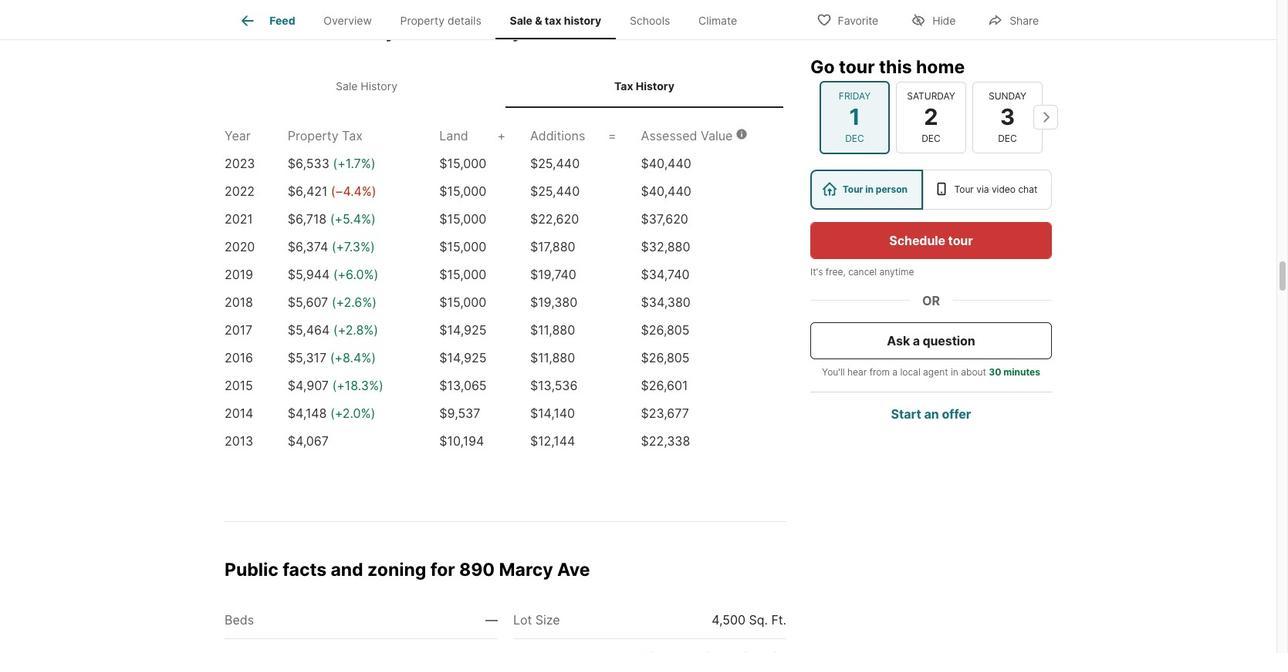 Task type: locate. For each thing, give the bounding box(es) containing it.
$26,805 for $5,317 (+8.4%)
[[641, 351, 690, 366]]

marcy up lot
[[499, 560, 553, 581]]

0 vertical spatial tour
[[839, 56, 875, 77]]

1 vertical spatial $40,440
[[641, 184, 691, 199]]

tour left person on the top right
[[843, 183, 863, 195]]

ask
[[887, 333, 910, 348]]

$4,148
[[288, 406, 327, 422]]

(+8.4%)
[[330, 351, 376, 366]]

dec down 1
[[845, 132, 864, 144]]

1 vertical spatial tab list
[[225, 64, 787, 108]]

sale & tax history tab
[[496, 2, 616, 39]]

for for history
[[400, 21, 425, 42]]

sale left & on the left top of page
[[510, 14, 533, 27]]

$25,440 down additions
[[530, 156, 580, 172]]

history up sale history
[[334, 21, 396, 42]]

sunday 3 dec
[[989, 90, 1027, 144]]

$5,944 (+6.0%)
[[288, 267, 379, 283]]

$26,805 for $5,464 (+2.8%)
[[641, 323, 690, 338]]

you'll hear from a local agent in about 30 minutes
[[822, 366, 1041, 377]]

sale
[[510, 14, 533, 27], [225, 21, 262, 42], [336, 79, 358, 92]]

$26,805
[[641, 323, 690, 338], [641, 351, 690, 366]]

1 $25,440 from the top
[[530, 156, 580, 172]]

$26,805 up the $26,601
[[641, 351, 690, 366]]

1 vertical spatial tour
[[948, 232, 973, 248]]

2015
[[225, 378, 253, 394]]

1 horizontal spatial dec
[[922, 132, 941, 144]]

2 $25,440 from the top
[[530, 184, 580, 199]]

2 $15,000 from the top
[[440, 184, 487, 199]]

public
[[225, 560, 279, 581]]

$37,620
[[641, 212, 688, 227]]

3 dec from the left
[[998, 132, 1017, 144]]

1 vertical spatial a
[[893, 366, 898, 377]]

tour up friday
[[839, 56, 875, 77]]

1 horizontal spatial tax
[[545, 14, 562, 27]]

$4,067
[[288, 434, 329, 449]]

$34,740
[[641, 267, 690, 283]]

$14,925
[[440, 323, 487, 338], [440, 351, 487, 366]]

for left details
[[400, 21, 425, 42]]

1 horizontal spatial tour
[[948, 232, 973, 248]]

start
[[891, 406, 922, 421]]

1 horizontal spatial history
[[564, 14, 602, 27]]

=
[[608, 128, 616, 144]]

$26,805 down $34,380
[[641, 323, 690, 338]]

3 $15,000 from the top
[[440, 212, 487, 227]]

go tour this home
[[811, 56, 965, 77]]

None button
[[820, 81, 890, 154], [896, 82, 966, 153], [973, 82, 1043, 153], [820, 81, 890, 154], [896, 82, 966, 153], [973, 82, 1043, 153]]

0 vertical spatial $25,440
[[530, 156, 580, 172]]

history down sale and tax history for 890 marcy ave
[[361, 79, 397, 92]]

history for sale history
[[361, 79, 397, 92]]

$11,880 up "$13,536" at the left of the page
[[530, 351, 575, 366]]

0 vertical spatial in
[[866, 183, 874, 195]]

tab list
[[225, 0, 764, 39], [225, 64, 787, 108]]

$40,440 up "$37,620"
[[641, 184, 691, 199]]

and left overview tab
[[266, 21, 299, 42]]

2 $26,805 from the top
[[641, 351, 690, 366]]

0 vertical spatial property
[[400, 14, 445, 27]]

0 horizontal spatial and
[[266, 21, 299, 42]]

$5,607 (+2.6%)
[[288, 295, 377, 311]]

property inside "tab"
[[400, 14, 445, 27]]

2 $40,440 from the top
[[641, 184, 691, 199]]

1 vertical spatial $26,805
[[641, 351, 690, 366]]

0 horizontal spatial tax
[[303, 21, 330, 42]]

2013
[[225, 434, 253, 449]]

0 horizontal spatial for
[[400, 21, 425, 42]]

2 tour from the left
[[955, 183, 974, 195]]

0 vertical spatial $14,925
[[440, 323, 487, 338]]

1 $14,925 from the top
[[440, 323, 487, 338]]

zoning
[[367, 560, 426, 581]]

—
[[486, 613, 498, 628]]

sale left feed
[[225, 21, 262, 42]]

$32,880
[[641, 239, 691, 255]]

$23,677
[[641, 406, 689, 422]]

a right ask
[[913, 333, 920, 348]]

0 vertical spatial $40,440
[[641, 156, 691, 172]]

property for property details
[[400, 14, 445, 27]]

ave
[[527, 21, 560, 42], [557, 560, 590, 581]]

$5,607
[[288, 295, 328, 311]]

1 vertical spatial ave
[[557, 560, 590, 581]]

2 dec from the left
[[922, 132, 941, 144]]

1 vertical spatial for
[[431, 560, 455, 581]]

1 $15,000 from the top
[[440, 156, 487, 172]]

hide
[[933, 14, 956, 27]]

$9,537
[[440, 406, 480, 422]]

in inside option
[[866, 183, 874, 195]]

lot size
[[513, 613, 560, 628]]

in left person on the top right
[[866, 183, 874, 195]]

1 horizontal spatial in
[[951, 366, 959, 377]]

sale history tab
[[228, 67, 506, 105]]

tour right "schedule"
[[948, 232, 973, 248]]

tax
[[614, 79, 633, 92], [342, 128, 363, 144]]

a right from
[[893, 366, 898, 377]]

1 $11,880 from the top
[[530, 323, 575, 338]]

tab list containing feed
[[225, 0, 764, 39]]

for
[[400, 21, 425, 42], [431, 560, 455, 581]]

1 horizontal spatial property
[[400, 14, 445, 27]]

schools
[[630, 14, 670, 27]]

1 horizontal spatial a
[[913, 333, 920, 348]]

$11,880
[[530, 323, 575, 338], [530, 351, 575, 366]]

question
[[923, 333, 975, 348]]

history inside tab
[[564, 14, 602, 27]]

0 vertical spatial ave
[[527, 21, 560, 42]]

0 horizontal spatial tour
[[839, 56, 875, 77]]

$15,000 for $6,718 (+5.4%)
[[440, 212, 487, 227]]

history right & on the left top of page
[[564, 14, 602, 27]]

dec inside sunday 3 dec
[[998, 132, 1017, 144]]

$4,148 (+2.0%)
[[288, 406, 375, 422]]

sale for sale and tax history for 890 marcy ave
[[225, 21, 262, 42]]

2 history from the left
[[636, 79, 675, 92]]

1 horizontal spatial tour
[[955, 183, 974, 195]]

0 horizontal spatial in
[[866, 183, 874, 195]]

it's free, cancel anytime
[[811, 266, 914, 277]]

$19,380
[[530, 295, 578, 311]]

$14,925 for $5,317 (+8.4%)
[[440, 351, 487, 366]]

0 vertical spatial tax
[[614, 79, 633, 92]]

2 horizontal spatial sale
[[510, 14, 533, 27]]

marcy left & on the left top of page
[[469, 21, 523, 42]]

dec inside saturday 2 dec
[[922, 132, 941, 144]]

tour
[[843, 183, 863, 195], [955, 183, 974, 195]]

1 vertical spatial 890
[[459, 560, 495, 581]]

1 vertical spatial tax
[[342, 128, 363, 144]]

1 horizontal spatial and
[[331, 560, 363, 581]]

tour for go
[[839, 56, 875, 77]]

$6,374 (+7.3%)
[[288, 239, 375, 255]]

for for zoning
[[431, 560, 455, 581]]

and right facts
[[331, 560, 363, 581]]

1 horizontal spatial history
[[636, 79, 675, 92]]

0 vertical spatial marcy
[[469, 21, 523, 42]]

tax up =
[[614, 79, 633, 92]]

1 vertical spatial in
[[951, 366, 959, 377]]

0 horizontal spatial property
[[288, 128, 339, 144]]

1
[[849, 103, 860, 130]]

$40,440 down assessed
[[641, 156, 691, 172]]

0 horizontal spatial a
[[893, 366, 898, 377]]

in right agent
[[951, 366, 959, 377]]

0 vertical spatial 890
[[429, 21, 464, 42]]

890
[[429, 21, 464, 42], [459, 560, 495, 581]]

1 history from the left
[[361, 79, 397, 92]]

dec for 1
[[845, 132, 864, 144]]

1 dec from the left
[[845, 132, 864, 144]]

favorite button
[[803, 3, 892, 35]]

history inside tax history tab
[[636, 79, 675, 92]]

&
[[535, 14, 542, 27]]

$17,880
[[530, 239, 576, 255]]

history inside sale history tab
[[361, 79, 397, 92]]

1 horizontal spatial sale
[[336, 79, 358, 92]]

1 vertical spatial $14,925
[[440, 351, 487, 366]]

1 vertical spatial $25,440
[[530, 184, 580, 199]]

marcy for public facts and zoning for 890 marcy ave
[[499, 560, 553, 581]]

sale & tax history
[[510, 14, 602, 27]]

1 vertical spatial marcy
[[499, 560, 553, 581]]

0 horizontal spatial sale
[[225, 21, 262, 42]]

dec down 2
[[922, 132, 941, 144]]

2 tab list from the top
[[225, 64, 787, 108]]

$11,880 down the $19,380
[[530, 323, 575, 338]]

dec down the 3
[[998, 132, 1017, 144]]

tour via video chat option
[[923, 169, 1052, 209]]

property for property tax
[[288, 128, 339, 144]]

tax history tab
[[506, 67, 784, 105]]

0 horizontal spatial history
[[361, 79, 397, 92]]

tour left via
[[955, 183, 974, 195]]

list box
[[811, 169, 1052, 209]]

0 horizontal spatial dec
[[845, 132, 864, 144]]

$40,440 for $6,533 (+1.7%)
[[641, 156, 691, 172]]

tax inside tab
[[614, 79, 633, 92]]

0 vertical spatial $11,880
[[530, 323, 575, 338]]

6 $15,000 from the top
[[440, 295, 487, 311]]

local
[[900, 366, 921, 377]]

0 vertical spatial a
[[913, 333, 920, 348]]

friday 1 dec
[[839, 90, 871, 144]]

$6,718 (+5.4%)
[[288, 212, 376, 227]]

$22,338
[[641, 434, 690, 449]]

0 vertical spatial for
[[400, 21, 425, 42]]

home
[[916, 56, 965, 77]]

start an offer
[[891, 406, 971, 421]]

history up assessed
[[636, 79, 675, 92]]

offer
[[942, 406, 971, 421]]

1 $26,805 from the top
[[641, 323, 690, 338]]

history
[[564, 14, 602, 27], [334, 21, 396, 42]]

1 tour from the left
[[843, 183, 863, 195]]

additions
[[530, 128, 585, 144]]

2020
[[225, 239, 255, 255]]

$25,440 up the '$22,620'
[[530, 184, 580, 199]]

tax up the (+1.7%)
[[342, 128, 363, 144]]

0 vertical spatial $26,805
[[641, 323, 690, 338]]

tour for schedule
[[948, 232, 973, 248]]

ave for public facts and zoning for 890 marcy ave
[[557, 560, 590, 581]]

2 $11,880 from the top
[[530, 351, 575, 366]]

tax right & on the left top of page
[[545, 14, 562, 27]]

year
[[225, 128, 251, 144]]

5 $15,000 from the top
[[440, 267, 487, 283]]

(+6.0%)
[[333, 267, 379, 283]]

person
[[876, 183, 908, 195]]

dec
[[845, 132, 864, 144], [922, 132, 941, 144], [998, 132, 1017, 144]]

tax right feed
[[303, 21, 330, 42]]

2 horizontal spatial dec
[[998, 132, 1017, 144]]

$4,907
[[288, 378, 329, 394]]

1 horizontal spatial tax
[[614, 79, 633, 92]]

(+7.3%)
[[332, 239, 375, 255]]

1 vertical spatial $11,880
[[530, 351, 575, 366]]

0 horizontal spatial history
[[334, 21, 396, 42]]

tax inside tab
[[545, 14, 562, 27]]

1 tab list from the top
[[225, 0, 764, 39]]

property up $6,533
[[288, 128, 339, 144]]

history
[[361, 79, 397, 92], [636, 79, 675, 92]]

dec inside friday 1 dec
[[845, 132, 864, 144]]

property left details
[[400, 14, 445, 27]]

tour inside button
[[948, 232, 973, 248]]

$5,317 (+8.4%)
[[288, 351, 376, 366]]

0 horizontal spatial tour
[[843, 183, 863, 195]]

assessed
[[641, 128, 697, 144]]

0 vertical spatial tab list
[[225, 0, 764, 39]]

beds
[[225, 613, 254, 628]]

1 vertical spatial property
[[288, 128, 339, 144]]

$15,000 for $5,944 (+6.0%)
[[440, 267, 487, 283]]

value
[[701, 128, 733, 144]]

1 vertical spatial and
[[331, 560, 363, 581]]

2 $14,925 from the top
[[440, 351, 487, 366]]

1 $40,440 from the top
[[641, 156, 691, 172]]

890 for zoning
[[459, 560, 495, 581]]

it's
[[811, 266, 823, 277]]

sale up property tax
[[336, 79, 358, 92]]

0 vertical spatial and
[[266, 21, 299, 42]]

4 $15,000 from the top
[[440, 239, 487, 255]]

1 horizontal spatial for
[[431, 560, 455, 581]]

history for and
[[334, 21, 396, 42]]

$6,374
[[288, 239, 328, 255]]

for right zoning
[[431, 560, 455, 581]]

2016
[[225, 351, 253, 366]]



Task type: vqa. For each thing, say whether or not it's contained in the screenshot.


Task type: describe. For each thing, give the bounding box(es) containing it.
tour via video chat
[[955, 183, 1038, 195]]

890 for history
[[429, 21, 464, 42]]

2018
[[225, 295, 253, 311]]

$13,536
[[530, 378, 578, 394]]

tour for tour via video chat
[[955, 183, 974, 195]]

saturday
[[907, 90, 955, 102]]

$4,907 (+18.3%)
[[288, 378, 383, 394]]

$14,140
[[530, 406, 575, 422]]

$5,944
[[288, 267, 330, 283]]

hide button
[[898, 3, 969, 35]]

sq.
[[749, 613, 768, 628]]

(+5.4%)
[[330, 212, 376, 227]]

$11,880 for (+8.4%)
[[530, 351, 575, 366]]

dec for 3
[[998, 132, 1017, 144]]

$40,440 for $6,421 (−4.4%)
[[641, 184, 691, 199]]

public facts and zoning for 890 marcy ave
[[225, 560, 590, 581]]

$6,533
[[288, 156, 330, 172]]

property details
[[400, 14, 481, 27]]

(+2.6%)
[[332, 295, 377, 311]]

from
[[870, 366, 890, 377]]

3
[[1000, 103, 1015, 130]]

agent
[[923, 366, 948, 377]]

free,
[[826, 266, 846, 277]]

2
[[924, 103, 938, 130]]

30
[[989, 366, 1002, 377]]

$5,317
[[288, 351, 327, 366]]

next image
[[1034, 105, 1058, 130]]

climate tab
[[685, 2, 752, 39]]

$19,740
[[530, 267, 577, 283]]

via
[[977, 183, 989, 195]]

2014
[[225, 406, 254, 422]]

$34,380
[[641, 295, 691, 311]]

property details tab
[[386, 2, 496, 39]]

saturday 2 dec
[[907, 90, 955, 144]]

property tax
[[288, 128, 363, 144]]

4,500
[[712, 613, 746, 628]]

ask a question button
[[811, 322, 1052, 359]]

tour in person
[[843, 183, 908, 195]]

$6,421
[[288, 184, 328, 199]]

about
[[961, 366, 986, 377]]

$26,601
[[641, 378, 688, 394]]

ask a question
[[887, 333, 975, 348]]

schedule tour button
[[811, 222, 1052, 259]]

marcy for sale and tax history for 890 marcy ave
[[469, 21, 523, 42]]

land
[[440, 128, 468, 144]]

anytime
[[880, 266, 914, 277]]

list box containing tour in person
[[811, 169, 1052, 209]]

minutes
[[1004, 366, 1041, 377]]

(+2.8%)
[[333, 323, 378, 338]]

you'll
[[822, 366, 845, 377]]

(+18.3%)
[[332, 378, 383, 394]]

tax for and
[[303, 21, 330, 42]]

tour in person option
[[811, 169, 923, 209]]

sale for sale & tax history
[[510, 14, 533, 27]]

ave for sale and tax history for 890 marcy ave
[[527, 21, 560, 42]]

schedule tour
[[890, 232, 973, 248]]

2023
[[225, 156, 255, 172]]

chat
[[1018, 183, 1038, 195]]

$11,880 for (+2.8%)
[[530, 323, 575, 338]]

$15,000 for $6,533 (+1.7%)
[[440, 156, 487, 172]]

tour for tour in person
[[843, 183, 863, 195]]

hear
[[848, 366, 867, 377]]

tab list containing sale history
[[225, 64, 787, 108]]

$15,000 for $6,421 (−4.4%)
[[440, 184, 487, 199]]

+
[[497, 128, 506, 144]]

(+1.7%)
[[333, 156, 376, 172]]

$15,000 for $6,374 (+7.3%)
[[440, 239, 487, 255]]

$6,421 (−4.4%)
[[288, 184, 376, 199]]

$14,925 for $5,464 (+2.8%)
[[440, 323, 487, 338]]

$6,718
[[288, 212, 327, 227]]

an
[[924, 406, 939, 421]]

2022
[[225, 184, 255, 199]]

favorite
[[838, 14, 879, 27]]

details
[[448, 14, 481, 27]]

overview
[[324, 14, 372, 27]]

ft.
[[771, 613, 787, 628]]

$25,440 for (+1.7%)
[[530, 156, 580, 172]]

this
[[879, 56, 912, 77]]

$15,000 for $5,607 (+2.6%)
[[440, 295, 487, 311]]

$6,533 (+1.7%)
[[288, 156, 376, 172]]

tax for &
[[545, 14, 562, 27]]

sale for sale history
[[336, 79, 358, 92]]

schools tab
[[616, 2, 685, 39]]

history for &
[[564, 14, 602, 27]]

cancel
[[848, 266, 877, 277]]

friday
[[839, 90, 871, 102]]

feed link
[[239, 12, 295, 30]]

schedule
[[890, 232, 946, 248]]

overview tab
[[310, 2, 386, 39]]

a inside button
[[913, 333, 920, 348]]

0 horizontal spatial tax
[[342, 128, 363, 144]]

tax history
[[614, 79, 675, 92]]

share button
[[975, 3, 1052, 35]]

history for tax history
[[636, 79, 675, 92]]

4,500 sq. ft.
[[712, 613, 787, 628]]

(−4.4%)
[[331, 184, 376, 199]]

share
[[1010, 14, 1039, 27]]

$25,440 for (−4.4%)
[[530, 184, 580, 199]]

$5,464
[[288, 323, 330, 338]]

dec for 2
[[922, 132, 941, 144]]

$12,144
[[530, 434, 575, 449]]



